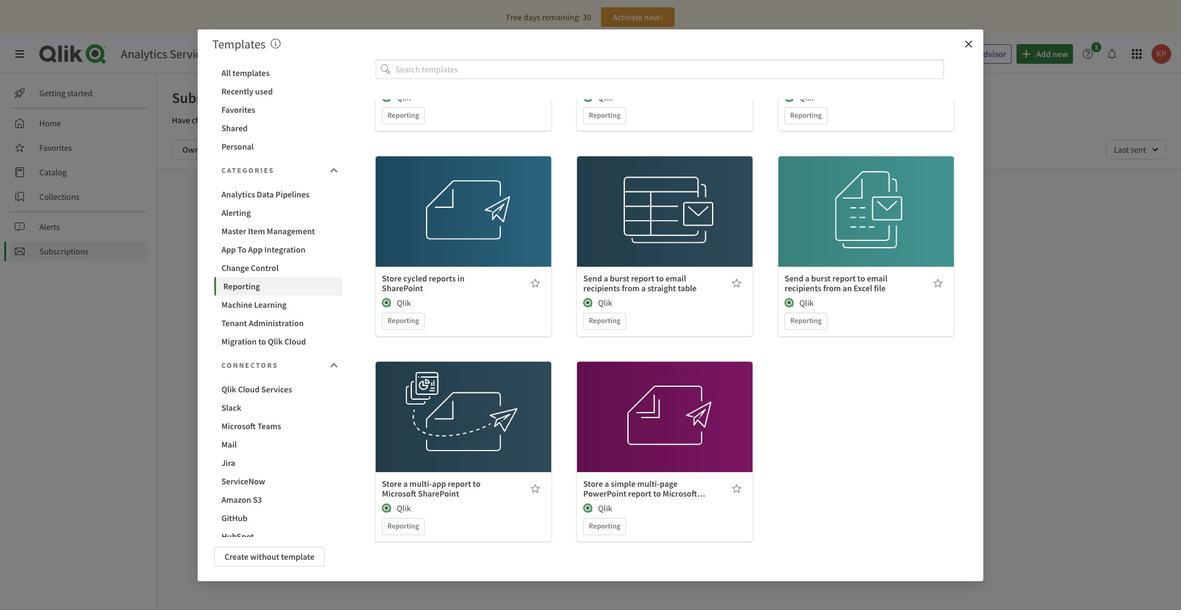Task type: describe. For each thing, give the bounding box(es) containing it.
shared button
[[214, 119, 343, 137]]

recently used
[[221, 86, 273, 97]]

in inside you do not have any subscriptions yet subscribe to a chart or sheet to receive it by email on a regular basis. click 'subscribe' on the chart or sheet in the app to get started.
[[656, 300, 663, 311]]

inbox.
[[345, 115, 367, 126]]

app inside 'store a multi-app report to microsoft sharepoint'
[[432, 479, 446, 490]]

master item management button
[[214, 222, 343, 240]]

use for store a multi-app report to microsoft sharepoint
[[439, 398, 453, 410]]

templates are pre-built automations that help you automate common business workflows. get started by selecting one of the pre-built templates or choose the blank canvas to build an automation from scratch. image
[[271, 38, 280, 48]]

use for send a burst report to email recipients from a straight table
[[641, 193, 654, 204]]

details button for store cycled reports in sharepoint
[[425, 216, 502, 235]]

also
[[398, 115, 413, 126]]

ask
[[936, 48, 949, 60]]

an
[[843, 283, 852, 294]]

qlik down search text field
[[799, 92, 814, 103]]

store for store a simple multi-page powerpoint report to microsoft sharepoint
[[583, 479, 603, 490]]

0 vertical spatial or
[[216, 115, 223, 126]]

use template button for send a burst report to email recipients from a straight table
[[627, 189, 703, 208]]

filters region
[[157, 130, 1181, 169]]

by
[[743, 275, 752, 286]]

store cycled reports in sharepoint
[[382, 273, 465, 294]]

simple
[[611, 479, 636, 490]]

qlik up the report.
[[598, 92, 612, 103]]

yet
[[740, 258, 753, 271]]

report inside 'store a multi-app report to microsoft sharepoint'
[[448, 479, 471, 490]]

machine learning
[[221, 299, 287, 310]]

have
[[641, 258, 662, 271]]

jira button
[[214, 454, 343, 472]]

qlik image for store a simple multi-page powerpoint report to microsoft sharepoint
[[583, 504, 593, 514]]

tenant
[[221, 318, 247, 329]]

1 sheets from the left
[[225, 115, 248, 126]]

hubspot
[[221, 531, 254, 542]]

insight
[[951, 48, 977, 60]]

a inside store a simple multi-page powerpoint report to microsoft sharepoint
[[605, 479, 609, 490]]

amazon
[[221, 494, 251, 506]]

multiple
[[442, 115, 472, 126]]

use template for store a multi-app report to microsoft sharepoint
[[439, 398, 488, 410]]

qlik down the cycled in the left top of the page
[[397, 298, 411, 309]]

home link
[[10, 114, 147, 133]]

github button
[[214, 509, 343, 528]]

app to app integration
[[221, 244, 305, 255]]

analytics services element
[[121, 46, 212, 61]]

template inside button
[[281, 552, 314, 563]]

recipients for send a burst report to email recipients from a straight table
[[583, 283, 620, 294]]

use template button for store cycled reports in sharepoint
[[425, 189, 502, 208]]

2 app from the left
[[248, 244, 263, 255]]

you inside you do not have any subscriptions yet subscribe to a chart or sheet to receive it by email on a regular basis. click 'subscribe' on the chart or sheet in the app to get started.
[[595, 258, 610, 271]]

mail
[[221, 439, 237, 450]]

qlik down administration
[[268, 336, 283, 347]]

all templates button
[[214, 64, 343, 82]]

report.
[[576, 115, 600, 126]]

qlik cloud services button
[[214, 380, 343, 399]]

tenant administration button
[[214, 314, 343, 332]]

Search templates text field
[[396, 59, 944, 79]]

report inside send a burst report to email recipients from a straight table
[[631, 273, 654, 284]]

details button for send a burst report to email recipients from a straight table
[[627, 216, 703, 235]]

machine
[[221, 299, 252, 310]]

favorites inside button
[[221, 104, 255, 115]]

your
[[306, 115, 322, 126]]

slack
[[221, 402, 241, 413]]

template for send a burst report to email recipients from an excel file
[[857, 193, 891, 204]]

analytics for analytics data pipelines
[[221, 189, 255, 200]]

2 sheets from the left
[[474, 115, 497, 126]]

sharepoint inside store cycled reports in sharepoint
[[382, 283, 423, 294]]

control
[[251, 262, 279, 273]]

migration
[[221, 336, 257, 347]]

use template for store a simple multi-page powerpoint report to microsoft sharepoint
[[641, 398, 689, 410]]

a inside 'store a multi-app report to microsoft sharepoint'
[[403, 479, 408, 490]]

do
[[612, 258, 623, 271]]

use template button for send a burst report to email recipients from an excel file
[[828, 189, 905, 208]]

burst for an
[[811, 273, 831, 284]]

alerts
[[39, 222, 60, 233]]

management
[[267, 226, 315, 237]]

to inside send a burst report to email recipients from an excel file
[[858, 273, 865, 284]]

0 vertical spatial you
[[369, 115, 382, 126]]

details for send a burst report to email recipients from a straight table
[[652, 220, 678, 231]]

receive
[[709, 275, 735, 286]]

app to app integration button
[[214, 240, 343, 259]]

now!
[[644, 12, 663, 23]]

activate now!
[[613, 12, 663, 23]]

sent
[[250, 115, 266, 126]]

reporting down powerpoint
[[589, 522, 620, 531]]

app inside you do not have any subscriptions yet subscribe to a chart or sheet to receive it by email on a regular basis. click 'subscribe' on the chart or sheet in the app to get started.
[[678, 300, 692, 311]]

alerting button
[[214, 204, 343, 222]]

close sidebar menu image
[[15, 49, 25, 59]]

connectors
[[221, 361, 278, 370]]

alerts link
[[10, 217, 147, 237]]

to inside send a burst report to email recipients from a straight table
[[656, 273, 664, 284]]

report inside send a burst report to email recipients from an excel file
[[832, 273, 856, 284]]

qlik down 'store a multi-app report to microsoft sharepoint'
[[397, 503, 411, 515]]

subscriptions link
[[10, 242, 147, 262]]

personal button
[[214, 137, 343, 156]]

add to favorites image for store a simple multi-page powerpoint report to microsoft sharepoint
[[732, 484, 742, 494]]

1 horizontal spatial or
[[625, 300, 633, 311]]

last sent image
[[1106, 140, 1166, 160]]

templates
[[233, 67, 270, 78]]

analytics for analytics services
[[121, 46, 167, 61]]

amazon s3
[[221, 494, 262, 506]]

get
[[703, 300, 714, 311]]

advisor
[[978, 48, 1006, 60]]

in inside store cycled reports in sharepoint
[[457, 273, 465, 284]]

not
[[625, 258, 639, 271]]

shared
[[221, 122, 248, 134]]

burst for a
[[610, 273, 629, 284]]

used
[[255, 86, 273, 97]]

email inside you do not have any subscriptions yet subscribe to a chart or sheet to receive it by email on a regular basis. click 'subscribe' on the chart or sheet in the app to get started.
[[588, 287, 608, 298]]

it
[[736, 275, 741, 286]]

sharepoint inside 'store a multi-app report to microsoft sharepoint'
[[418, 489, 459, 500]]

charts
[[192, 115, 214, 126]]

hubspot button
[[214, 528, 343, 546]]

analytics services
[[121, 46, 212, 61]]

github
[[221, 513, 247, 524]]

1 vertical spatial or
[[669, 275, 677, 286]]

from for a
[[622, 283, 640, 294]]

send a burst report to email recipients from an excel file
[[785, 273, 888, 294]]

use for store cycled reports in sharepoint
[[439, 193, 453, 204]]

0 horizontal spatial cloud
[[238, 384, 260, 395]]

have charts or sheets sent straight to your email inbox. you can also bundle multiple sheets into a quick and easy report.
[[172, 115, 600, 126]]

file
[[874, 283, 886, 294]]

2 on from the left
[[737, 287, 746, 298]]

template for send a burst report to email recipients from a straight table
[[656, 193, 689, 204]]

catalog
[[39, 167, 67, 178]]

use for send a burst report to email recipients from an excel file
[[842, 193, 856, 204]]

reporting down subscribe
[[589, 316, 620, 325]]

1 app from the left
[[221, 244, 236, 255]]

templates are pre-built automations that help you automate common business workflows. get started by selecting one of the pre-built templates or choose the blank canvas to build an automation from scratch. tooltip
[[271, 36, 280, 51]]

0 horizontal spatial sheet
[[635, 300, 654, 311]]

data
[[257, 189, 274, 200]]

sharepoint inside store a simple multi-page powerpoint report to microsoft sharepoint
[[583, 499, 624, 510]]

learning
[[254, 299, 287, 310]]

slack button
[[214, 399, 343, 417]]

0 horizontal spatial the
[[665, 300, 676, 311]]

powerpoint
[[583, 489, 627, 500]]

activate now! link
[[601, 7, 675, 27]]

subscriptions
[[681, 258, 738, 271]]

close image
[[964, 39, 974, 49]]

master
[[221, 226, 246, 237]]

details for store cycled reports in sharepoint
[[451, 220, 476, 231]]

store a simple multi-page powerpoint report to microsoft sharepoint
[[583, 479, 697, 510]]

servicenow button
[[214, 472, 343, 491]]

getting started link
[[10, 83, 147, 103]]

have
[[172, 115, 190, 126]]

details button for store a simple multi-page powerpoint report to microsoft sharepoint
[[627, 421, 703, 441]]

qlik image for store cycled reports in sharepoint
[[382, 298, 392, 308]]

reporting down send a burst report to email recipients from an excel file
[[790, 316, 822, 325]]

collections
[[39, 192, 79, 203]]

analytics data pipelines
[[221, 189, 309, 200]]

services inside button
[[261, 384, 292, 395]]

use for store a simple multi-page powerpoint report to microsoft sharepoint
[[641, 398, 654, 410]]

email inside send a burst report to email recipients from an excel file
[[867, 273, 888, 284]]

add to favorites image for store cycled reports in sharepoint
[[531, 279, 540, 289]]

microsoft inside store a simple multi-page powerpoint report to microsoft sharepoint
[[663, 489, 697, 500]]



Task type: vqa. For each thing, say whether or not it's contained in the screenshot.
Store a simple multi-page PowerPoint report to Microsoft SharePoint's the Details
yes



Task type: locate. For each thing, give the bounding box(es) containing it.
details button for send a burst report to email recipients from an excel file
[[828, 216, 905, 235]]

sharepoint
[[382, 283, 423, 294], [418, 489, 459, 500], [583, 499, 624, 510]]

recipients inside send a burst report to email recipients from an excel file
[[785, 283, 821, 294]]

store for store a multi-app report to microsoft sharepoint
[[382, 479, 402, 490]]

from inside send a burst report to email recipients from a straight table
[[622, 283, 640, 294]]

burst inside send a burst report to email recipients from a straight table
[[610, 273, 629, 284]]

email right an
[[867, 273, 888, 284]]

details button for store a multi-app report to microsoft sharepoint
[[425, 421, 502, 441]]

from left an
[[823, 283, 841, 294]]

qlik image for store a multi-app report to microsoft sharepoint
[[382, 504, 392, 514]]

recipients for send a burst report to email recipients from an excel file
[[785, 283, 821, 294]]

analytics data pipelines button
[[214, 185, 343, 204]]

burst inside send a burst report to email recipients from an excel file
[[811, 273, 831, 284]]

from down not
[[622, 283, 640, 294]]

recipients inside send a burst report to email recipients from a straight table
[[583, 283, 620, 294]]

email inside send a burst report to email recipients from a straight table
[[666, 273, 686, 284]]

1 horizontal spatial in
[[656, 300, 663, 311]]

30
[[583, 12, 591, 23]]

template for store cycled reports in sharepoint
[[455, 193, 488, 204]]

template
[[455, 193, 488, 204], [656, 193, 689, 204], [857, 193, 891, 204], [455, 398, 488, 410], [656, 398, 689, 410], [281, 552, 314, 563]]

and
[[542, 115, 556, 126]]

qlik down powerpoint
[[598, 503, 612, 515]]

use template button for store a multi-app report to microsoft sharepoint
[[425, 394, 502, 414]]

'subscribe'
[[696, 287, 735, 298]]

qlik image for send a burst report to email recipients from an excel file
[[785, 298, 795, 308]]

2 vertical spatial or
[[625, 300, 633, 311]]

all templates
[[221, 67, 270, 78]]

0 horizontal spatial on
[[610, 287, 619, 298]]

2 qlik image from the left
[[583, 298, 593, 308]]

on down subscribe
[[610, 287, 619, 298]]

send a burst report to email recipients from a straight table
[[583, 273, 697, 294]]

add to favorites image
[[933, 279, 943, 289]]

multi- inside 'store a multi-app report to microsoft sharepoint'
[[410, 479, 432, 490]]

on
[[610, 287, 619, 298], [737, 287, 746, 298]]

getting
[[39, 88, 66, 99]]

use
[[439, 193, 453, 204], [641, 193, 654, 204], [842, 193, 856, 204], [439, 398, 453, 410], [641, 398, 654, 410]]

1 horizontal spatial the
[[748, 287, 760, 298]]

cloud down connectors
[[238, 384, 260, 395]]

migration to qlik cloud
[[221, 336, 306, 347]]

qlik image for send a burst report to email recipients from a straight table
[[583, 298, 593, 308]]

categories
[[221, 165, 274, 175]]

straight right sent
[[267, 115, 295, 126]]

0 vertical spatial cloud
[[284, 336, 306, 347]]

qlik up also
[[397, 92, 411, 103]]

use template for store cycled reports in sharepoint
[[439, 193, 488, 204]]

microsoft inside 'store a multi-app report to microsoft sharepoint'
[[382, 489, 416, 500]]

straight inside send a burst report to email recipients from a straight table
[[647, 283, 676, 294]]

qlik image down powerpoint
[[583, 504, 593, 514]]

details for store a multi-app report to microsoft sharepoint
[[451, 426, 476, 437]]

to
[[238, 244, 246, 255]]

1 horizontal spatial send
[[785, 273, 803, 284]]

in right reports
[[457, 273, 465, 284]]

add to favorites image
[[531, 279, 540, 289], [732, 279, 742, 289], [531, 484, 540, 494], [732, 484, 742, 494]]

1 vertical spatial in
[[656, 300, 663, 311]]

2 recipients from the left
[[785, 283, 821, 294]]

1 vertical spatial sheet
[[635, 300, 654, 311]]

use template for send a burst report to email recipients from a straight table
[[641, 193, 689, 204]]

sheet up click
[[679, 275, 698, 286]]

change control button
[[214, 259, 343, 277]]

1 vertical spatial services
[[261, 384, 292, 395]]

reporting down store cycled reports in sharepoint
[[388, 316, 419, 325]]

report inside store a simple multi-page powerpoint report to microsoft sharepoint
[[628, 489, 652, 500]]

navigation pane element
[[0, 79, 157, 266]]

straight
[[267, 115, 295, 126], [647, 283, 676, 294]]

0 horizontal spatial favorites
[[39, 142, 72, 153]]

page
[[660, 479, 678, 490]]

1 horizontal spatial burst
[[811, 273, 831, 284]]

qlik cloud services
[[221, 384, 292, 395]]

recipients down do
[[583, 283, 620, 294]]

1 from from the left
[[622, 283, 640, 294]]

1 vertical spatial the
[[665, 300, 676, 311]]

chart down subscribe
[[605, 300, 624, 311]]

alerting
[[221, 207, 251, 218]]

in down 'basis.'
[[656, 300, 663, 311]]

analytics inside button
[[221, 189, 255, 200]]

collections link
[[10, 187, 147, 207]]

burst
[[610, 273, 629, 284], [811, 273, 831, 284]]

1 vertical spatial analytics
[[221, 189, 255, 200]]

favorites
[[221, 104, 255, 115], [39, 142, 72, 153]]

qlik image down 'store a multi-app report to microsoft sharepoint'
[[382, 504, 392, 514]]

qlik image
[[382, 298, 392, 308], [583, 298, 593, 308], [785, 298, 795, 308]]

qlik image down send a burst report to email recipients from a straight table
[[583, 298, 593, 308]]

services up slack button
[[261, 384, 292, 395]]

reporting down 'store a multi-app report to microsoft sharepoint'
[[388, 522, 419, 531]]

0 vertical spatial subscriptions
[[172, 88, 259, 107]]

email right your
[[324, 115, 344, 126]]

0 horizontal spatial chart
[[605, 300, 624, 311]]

1 recipients from the left
[[583, 283, 620, 294]]

into
[[499, 115, 513, 126]]

or down regular
[[625, 300, 633, 311]]

can
[[384, 115, 397, 126]]

qlik image down store cycled reports in sharepoint
[[382, 298, 392, 308]]

0 vertical spatial favorites
[[221, 104, 255, 115]]

1 horizontal spatial analytics
[[221, 189, 255, 200]]

0 vertical spatial chart
[[649, 275, 668, 286]]

the down 'basis.'
[[665, 300, 676, 311]]

use template button for store a simple multi-page powerpoint report to microsoft sharepoint
[[627, 394, 703, 414]]

cloud down tenant administration button
[[284, 336, 306, 347]]

to inside store a simple multi-page powerpoint report to microsoft sharepoint
[[653, 489, 661, 500]]

to inside 'store a multi-app report to microsoft sharepoint'
[[473, 479, 481, 490]]

0 vertical spatial analytics
[[121, 46, 167, 61]]

chart
[[649, 275, 668, 286], [605, 300, 624, 311]]

store
[[382, 273, 402, 284], [382, 479, 402, 490], [583, 479, 603, 490]]

0 horizontal spatial app
[[432, 479, 446, 490]]

in
[[457, 273, 465, 284], [656, 300, 663, 311]]

favorites link
[[10, 138, 147, 158]]

1 burst from the left
[[610, 273, 629, 284]]

1 horizontal spatial qlik image
[[583, 504, 593, 514]]

1 horizontal spatial on
[[737, 287, 746, 298]]

Search text field
[[714, 44, 909, 64]]

0 horizontal spatial services
[[170, 46, 212, 61]]

cloud
[[284, 336, 306, 347], [238, 384, 260, 395]]

store inside store cycled reports in sharepoint
[[382, 273, 402, 284]]

1 vertical spatial cloud
[[238, 384, 260, 395]]

use template for send a burst report to email recipients from an excel file
[[842, 193, 891, 204]]

jira
[[221, 458, 235, 469]]

1 horizontal spatial chart
[[649, 275, 668, 286]]

add to favorites image for send a burst report to email recipients from a straight table
[[732, 279, 742, 289]]

tenant administration
[[221, 318, 304, 329]]

reporting up machine
[[223, 281, 260, 292]]

0 horizontal spatial straight
[[267, 115, 295, 126]]

favorites inside navigation pane element
[[39, 142, 72, 153]]

you do not have any subscriptions yet subscribe to a chart or sheet to receive it by email on a regular basis. click 'subscribe' on the chart or sheet in the app to get started.
[[588, 258, 760, 311]]

burst left an
[[811, 273, 831, 284]]

1 horizontal spatial you
[[595, 258, 610, 271]]

1 qlik image from the left
[[382, 298, 392, 308]]

multi- inside store a simple multi-page powerpoint report to microsoft sharepoint
[[637, 479, 660, 490]]

2 multi- from the left
[[637, 479, 660, 490]]

details for store a simple multi-page powerpoint report to microsoft sharepoint
[[652, 426, 678, 437]]

0 vertical spatial app
[[678, 300, 692, 311]]

or up 'basis.'
[[669, 275, 677, 286]]

email down subscribe
[[588, 287, 608, 298]]

quick
[[521, 115, 541, 126]]

store for store cycled reports in sharepoint
[[382, 273, 402, 284]]

reporting right inbox.
[[388, 111, 419, 120]]

reporting inside button
[[223, 281, 260, 292]]

3 qlik image from the left
[[785, 298, 795, 308]]

sheets left sent
[[225, 115, 248, 126]]

catalog link
[[10, 163, 147, 182]]

or right charts
[[216, 115, 223, 126]]

0 horizontal spatial sheets
[[225, 115, 248, 126]]

to inside migration to qlik cloud button
[[258, 336, 266, 347]]

s3
[[253, 494, 262, 506]]

change
[[221, 262, 249, 273]]

1 send from the left
[[583, 273, 602, 284]]

0 horizontal spatial multi-
[[410, 479, 432, 490]]

the
[[748, 287, 760, 298], [665, 300, 676, 311]]

2 horizontal spatial qlik image
[[785, 298, 795, 308]]

1 horizontal spatial recipients
[[785, 283, 821, 294]]

on down it
[[737, 287, 746, 298]]

chart up 'basis.'
[[649, 275, 668, 286]]

subscriptions up charts
[[172, 88, 259, 107]]

1 vertical spatial chart
[[605, 300, 624, 311]]

mail button
[[214, 436, 343, 454]]

change control
[[221, 262, 279, 273]]

subscriptions down alerts
[[39, 246, 89, 257]]

2 qlik image from the left
[[583, 504, 593, 514]]

qlik down send a burst report to email recipients from an excel file
[[799, 298, 814, 309]]

without
[[250, 552, 279, 563]]

send for send a burst report to email recipients from an excel file
[[785, 273, 803, 284]]

details
[[451, 220, 476, 231], [652, 220, 678, 231], [854, 220, 879, 231], [451, 426, 476, 437], [652, 426, 678, 437]]

1 multi- from the left
[[410, 479, 432, 490]]

send inside send a burst report to email recipients from a straight table
[[583, 273, 602, 284]]

from inside send a burst report to email recipients from an excel file
[[823, 283, 841, 294]]

1 horizontal spatial sheets
[[474, 115, 497, 126]]

subscribe
[[596, 275, 632, 286]]

1 vertical spatial favorites
[[39, 142, 72, 153]]

send inside send a burst report to email recipients from an excel file
[[785, 273, 803, 284]]

2 burst from the left
[[811, 273, 831, 284]]

0 horizontal spatial or
[[216, 115, 223, 126]]

0 horizontal spatial microsoft
[[221, 421, 256, 432]]

1 horizontal spatial subscriptions
[[172, 88, 259, 107]]

0 horizontal spatial recipients
[[583, 283, 620, 294]]

recipients left an
[[785, 283, 821, 294]]

0 horizontal spatial qlik image
[[382, 298, 392, 308]]

1 qlik image from the left
[[382, 504, 392, 514]]

0 horizontal spatial burst
[[610, 273, 629, 284]]

2 from from the left
[[823, 283, 841, 294]]

recipients
[[583, 283, 620, 294], [785, 283, 821, 294]]

microsoft teams button
[[214, 417, 343, 436]]

a inside send a burst report to email recipients from an excel file
[[805, 273, 810, 284]]

0 horizontal spatial send
[[583, 273, 602, 284]]

from for an
[[823, 283, 841, 294]]

sheets
[[225, 115, 248, 126], [474, 115, 497, 126]]

sheets left into
[[474, 115, 497, 126]]

qlik down subscribe
[[598, 298, 612, 309]]

create without template button
[[214, 547, 325, 567]]

1 horizontal spatial straight
[[647, 283, 676, 294]]

any
[[664, 258, 679, 271]]

reporting right the easy
[[589, 111, 620, 120]]

email down any
[[666, 273, 686, 284]]

item
[[248, 226, 265, 237]]

email
[[324, 115, 344, 126], [666, 273, 686, 284], [867, 273, 888, 284], [588, 287, 608, 298]]

personal
[[221, 141, 254, 152]]

1 vertical spatial subscriptions
[[39, 246, 89, 257]]

2 send from the left
[[785, 273, 803, 284]]

qlik
[[397, 92, 411, 103], [598, 92, 612, 103], [799, 92, 814, 103], [397, 298, 411, 309], [598, 298, 612, 309], [799, 298, 814, 309], [268, 336, 283, 347], [221, 384, 236, 395], [397, 503, 411, 515], [598, 503, 612, 515]]

getting started
[[39, 88, 93, 99]]

1 horizontal spatial qlik image
[[583, 298, 593, 308]]

excel
[[854, 283, 872, 294]]

0 vertical spatial the
[[748, 287, 760, 298]]

use template
[[439, 193, 488, 204], [641, 193, 689, 204], [842, 193, 891, 204], [439, 398, 488, 410], [641, 398, 689, 410]]

0 horizontal spatial qlik image
[[382, 504, 392, 514]]

0 vertical spatial sheet
[[679, 275, 698, 286]]

0 horizontal spatial app
[[221, 244, 236, 255]]

send for send a burst report to email recipients from a straight table
[[583, 273, 602, 284]]

qlik image down send a burst report to email recipients from an excel file
[[785, 298, 795, 308]]

burst down do
[[610, 273, 629, 284]]

1 horizontal spatial from
[[823, 283, 841, 294]]

2 horizontal spatial microsoft
[[663, 489, 697, 500]]

ask insight advisor
[[936, 48, 1006, 60]]

multi-
[[410, 479, 432, 490], [637, 479, 660, 490]]

qlik up 'slack'
[[221, 384, 236, 395]]

subscriptions inside subscriptions link
[[39, 246, 89, 257]]

0 horizontal spatial analytics
[[121, 46, 167, 61]]

migration to qlik cloud button
[[214, 332, 343, 351]]

add to favorites image for store a multi-app report to microsoft sharepoint
[[531, 484, 540, 494]]

0 horizontal spatial you
[[369, 115, 382, 126]]

1 horizontal spatial multi-
[[637, 479, 660, 490]]

0 vertical spatial straight
[[267, 115, 295, 126]]

app right to
[[248, 244, 263, 255]]

free days remaining: 30
[[506, 12, 591, 23]]

click
[[676, 287, 694, 298]]

0 horizontal spatial in
[[457, 273, 465, 284]]

store inside 'store a multi-app report to microsoft sharepoint'
[[382, 479, 402, 490]]

store inside store a simple multi-page powerpoint report to microsoft sharepoint
[[583, 479, 603, 490]]

0 vertical spatial in
[[457, 273, 465, 284]]

1 horizontal spatial services
[[261, 384, 292, 395]]

ask insight advisor button
[[916, 44, 1012, 64]]

remaining:
[[542, 12, 581, 23]]

send
[[583, 273, 602, 284], [785, 273, 803, 284]]

1 vertical spatial straight
[[647, 283, 676, 294]]

services left templates
[[170, 46, 212, 61]]

2 horizontal spatial or
[[669, 275, 677, 286]]

1 horizontal spatial microsoft
[[382, 489, 416, 500]]

straight left click
[[647, 283, 676, 294]]

the down by
[[748, 287, 760, 298]]

app left to
[[221, 244, 236, 255]]

use template button
[[425, 189, 502, 208], [627, 189, 703, 208], [828, 189, 905, 208], [425, 394, 502, 414], [627, 394, 703, 414]]

1 horizontal spatial favorites
[[221, 104, 255, 115]]

1 on from the left
[[610, 287, 619, 298]]

you left do
[[595, 258, 610, 271]]

table
[[678, 283, 697, 294]]

template for store a multi-app report to microsoft sharepoint
[[455, 398, 488, 410]]

servicenow
[[221, 476, 265, 487]]

0 horizontal spatial from
[[622, 283, 640, 294]]

or
[[216, 115, 223, 126], [669, 275, 677, 286], [625, 300, 633, 311]]

1 horizontal spatial app
[[678, 300, 692, 311]]

0 vertical spatial services
[[170, 46, 212, 61]]

1 vertical spatial app
[[432, 479, 446, 490]]

create
[[224, 552, 248, 563]]

microsoft inside button
[[221, 421, 256, 432]]

you left can
[[369, 115, 382, 126]]

machine learning button
[[214, 296, 343, 314]]

regular
[[627, 287, 653, 298]]

details for send a burst report to email recipients from an excel file
[[854, 220, 879, 231]]

template for store a simple multi-page powerpoint report to microsoft sharepoint
[[656, 398, 689, 410]]

administration
[[249, 318, 304, 329]]

1 vertical spatial you
[[595, 258, 610, 271]]

sheet down regular
[[635, 300, 654, 311]]

favorites up catalog
[[39, 142, 72, 153]]

1 horizontal spatial cloud
[[284, 336, 306, 347]]

pipelines
[[276, 189, 309, 200]]

qlik image
[[382, 504, 392, 514], [583, 504, 593, 514]]

analytics
[[121, 46, 167, 61], [221, 189, 255, 200]]

1 horizontal spatial sheet
[[679, 275, 698, 286]]

0 horizontal spatial subscriptions
[[39, 246, 89, 257]]

reporting down search text field
[[790, 111, 822, 120]]

1 horizontal spatial app
[[248, 244, 263, 255]]

easy
[[558, 115, 574, 126]]

favorites down recently
[[221, 104, 255, 115]]



